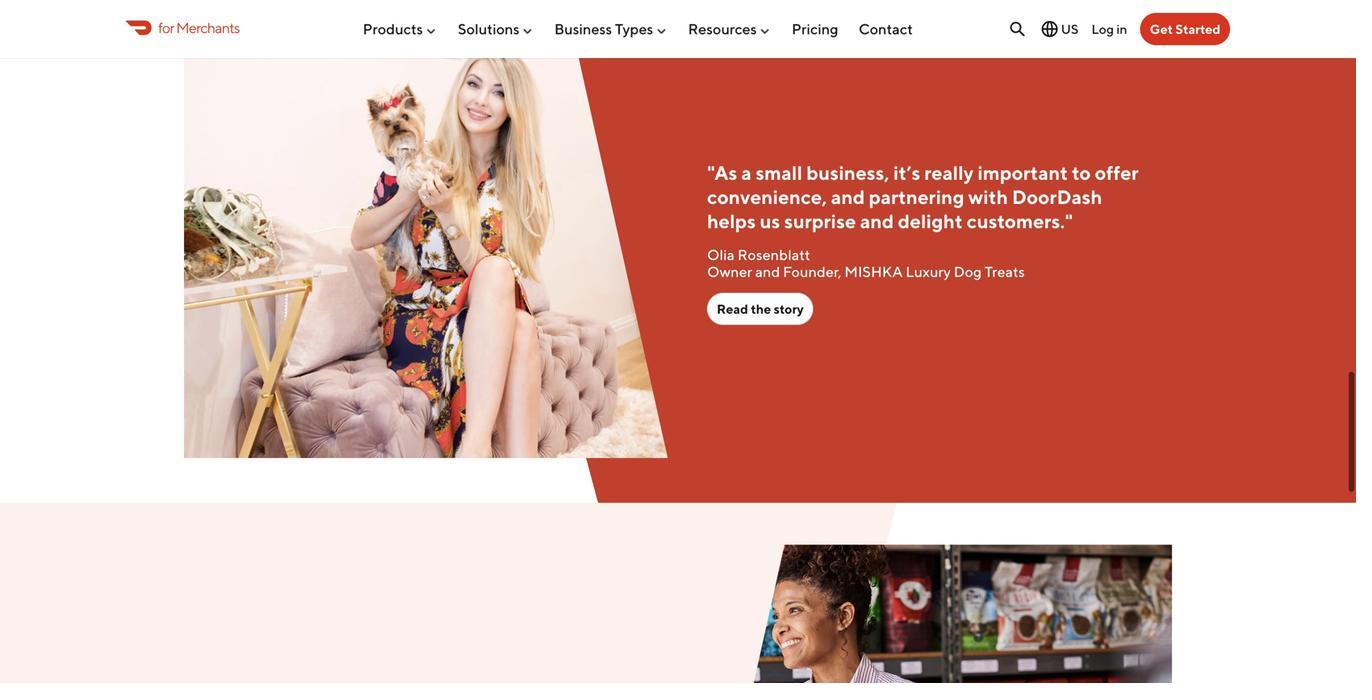 Task type: locate. For each thing, give the bounding box(es) containing it.
small
[[756, 162, 802, 185]]

convenience,
[[707, 186, 827, 209]]

read
[[717, 302, 748, 317]]

"as
[[707, 162, 737, 185]]

get started
[[1150, 21, 1221, 37]]

1 vertical spatial and
[[860, 210, 894, 233]]

doordash
[[1012, 186, 1102, 209]]

log in
[[1092, 21, 1127, 37]]

read the story
[[717, 302, 804, 317]]

products link
[[363, 14, 437, 44]]

a
[[741, 162, 752, 185]]

2 vertical spatial and
[[755, 263, 780, 280]]

pricing link
[[792, 14, 838, 44]]

to
[[1072, 162, 1091, 185]]

and
[[831, 186, 865, 209], [860, 210, 894, 233], [755, 263, 780, 280]]

for merchants link
[[126, 17, 240, 39]]

solutions
[[458, 20, 519, 38]]

story
[[774, 302, 804, 317]]

luxury
[[906, 263, 951, 280]]

partnering
[[869, 186, 964, 209]]

founder,
[[783, 263, 842, 280]]

olia rosenblatt owner and founder, mishka luxury dog treats
[[707, 246, 1025, 280]]

mishka owner image
[[184, 25, 668, 458]]

solutions link
[[458, 14, 534, 44]]

and right owner
[[755, 263, 780, 280]]

and up olia rosenblatt owner and founder, mishka luxury dog treats
[[860, 210, 894, 233]]

delight
[[898, 210, 963, 233]]

pricing
[[792, 20, 838, 38]]

0 vertical spatial and
[[831, 186, 865, 209]]

and inside olia rosenblatt owner and founder, mishka luxury dog treats
[[755, 263, 780, 280]]

"as a small business, it's really important to offer convenience, and partnering with doordash helps us surprise and delight customers."
[[707, 162, 1139, 233]]

helps
[[707, 210, 756, 233]]

owner
[[707, 263, 752, 280]]

and down business,
[[831, 186, 865, 209]]

with
[[968, 186, 1008, 209]]

business types link
[[554, 14, 668, 44]]



Task type: vqa. For each thing, say whether or not it's contained in the screenshot.
Mishka owner image
yes



Task type: describe. For each thing, give the bounding box(es) containing it.
get
[[1150, 21, 1173, 37]]

started
[[1176, 21, 1221, 37]]

woman behind counter of a pet store with doordash bags on counter image
[[688, 545, 1172, 684]]

merchants
[[176, 19, 240, 36]]

read the story link
[[707, 293, 813, 325]]

types
[[615, 20, 653, 38]]

rosenblatt
[[738, 246, 810, 264]]

products
[[363, 20, 423, 38]]

the
[[751, 302, 771, 317]]

business
[[554, 20, 612, 38]]

dog
[[954, 263, 982, 280]]

in
[[1117, 21, 1127, 37]]

log in link
[[1092, 21, 1127, 37]]

olia
[[707, 246, 735, 264]]

get started button
[[1140, 13, 1230, 45]]

mishka
[[844, 263, 903, 280]]

it's
[[893, 162, 920, 185]]

for
[[158, 19, 174, 36]]

us
[[760, 210, 780, 233]]

contact link
[[859, 14, 913, 44]]

for merchants
[[158, 19, 240, 36]]

globe line image
[[1040, 19, 1059, 39]]

offer
[[1095, 162, 1139, 185]]

really
[[924, 162, 974, 185]]

us
[[1061, 21, 1079, 37]]

contact
[[859, 20, 913, 38]]

important
[[978, 162, 1068, 185]]

business,
[[806, 162, 889, 185]]

customers."
[[967, 210, 1073, 233]]

resources
[[688, 20, 757, 38]]

treats
[[985, 263, 1025, 280]]

business types
[[554, 20, 653, 38]]

resources link
[[688, 14, 771, 44]]

surprise
[[784, 210, 856, 233]]

log
[[1092, 21, 1114, 37]]



